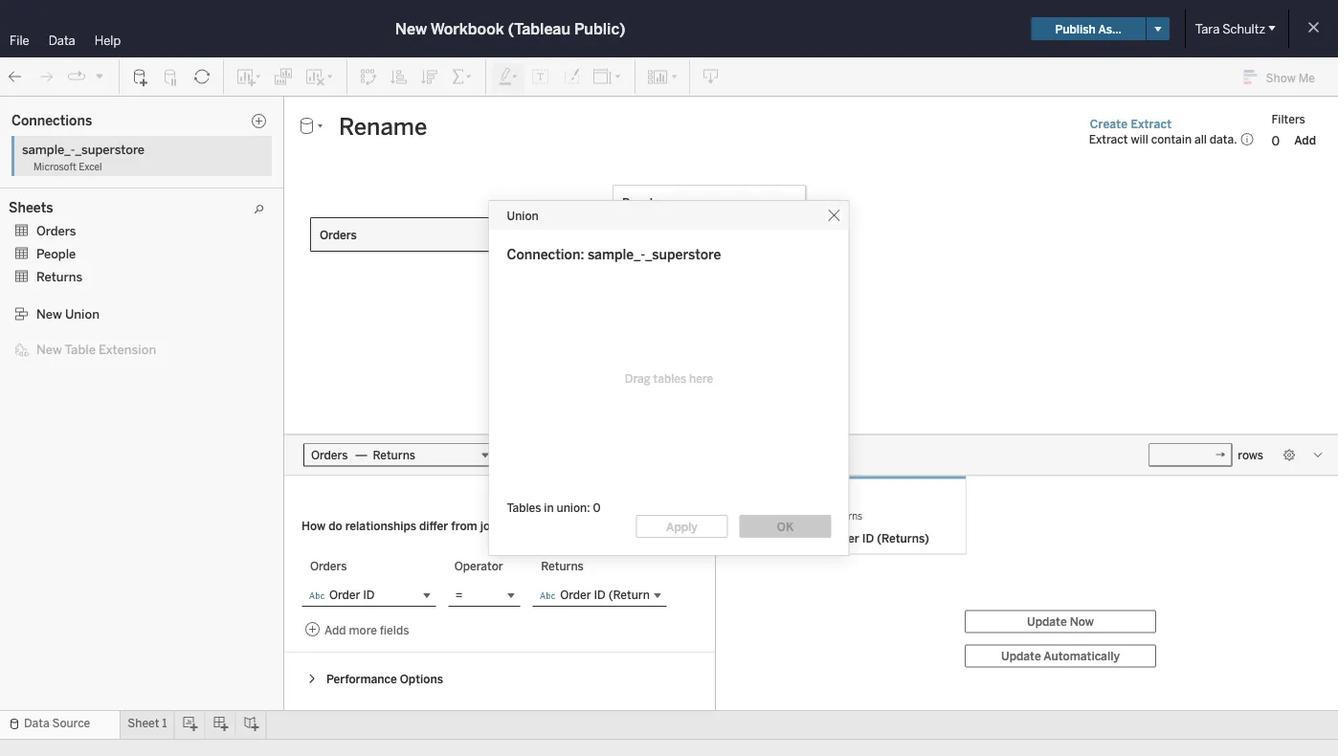 Task type: vqa. For each thing, say whether or not it's contained in the screenshot.
create icon on the left top of page
no



Task type: describe. For each thing, give the bounding box(es) containing it.
1
[[162, 716, 167, 730]]

summarize
[[17, 140, 85, 156]]

line for trend line
[[73, 342, 96, 356]]

line for average line
[[86, 184, 109, 198]]

median
[[40, 203, 80, 217]]

sort descending image
[[420, 67, 439, 87]]

average for average line
[[40, 184, 83, 198]]

update automatically
[[1001, 649, 1120, 663]]

how do relationships differ from joins?
[[302, 519, 513, 533]]

grid containing returned
[[716, 476, 1338, 710]]

show
[[1266, 71, 1296, 84]]

tooltip
[[266, 336, 299, 349]]

ci
[[141, 304, 152, 318]]

data source
[[24, 716, 90, 730]]

average for average with 95% ci
[[40, 304, 83, 318]]

extension
[[99, 342, 156, 357]]

95%
[[112, 304, 138, 318]]

publish as... button
[[1031, 17, 1146, 40]]

pause auto updates image
[[162, 67, 181, 87]]

0 vertical spatial data
[[49, 33, 75, 48]]

connection:
[[507, 247, 584, 263]]

file
[[10, 33, 29, 48]]

apply
[[666, 520, 698, 533]]

now
[[1070, 615, 1094, 629]]

drag tables here
[[625, 372, 713, 386]]

with for median
[[83, 203, 106, 217]]

source
[[52, 716, 90, 730]]

totals
[[40, 242, 72, 256]]

here for drag tables here
[[689, 372, 713, 386]]

update for update now
[[1027, 615, 1067, 629]]

fit image
[[593, 67, 623, 87]]

download image
[[702, 67, 721, 87]]

tables
[[507, 501, 541, 515]]

schultz
[[1223, 21, 1265, 36]]

order
[[828, 531, 859, 545]]

from
[[451, 519, 477, 533]]

add
[[1294, 134, 1316, 147]]

average with 95% ci
[[40, 304, 152, 318]]

1 vertical spatial data
[[11, 102, 39, 117]]

sample_-_superstore microsoft excel
[[22, 142, 145, 172]]

ok button
[[739, 515, 831, 538]]

do
[[329, 519, 342, 533]]

1 vertical spatial union
[[65, 306, 99, 322]]

tables in union: 0
[[507, 501, 601, 515]]

apply button
[[636, 515, 728, 538]]

relationships
[[345, 519, 416, 533]]

new data source image
[[131, 67, 150, 87]]

clear sheet image
[[304, 67, 335, 87]]

sheets
[[9, 200, 53, 216]]

_superstore inside sample_-_superstore microsoft excel
[[75, 142, 145, 157]]

new for new table extension
[[36, 342, 62, 357]]

1 vertical spatial extract
[[1089, 132, 1128, 146]]

sheet
[[128, 716, 159, 730]]

public)
[[574, 20, 625, 38]]

with for average
[[86, 304, 109, 318]]

duplicate image
[[274, 67, 293, 87]]

box
[[40, 223, 61, 236]]

ok
[[777, 520, 794, 533]]

show me
[[1266, 71, 1315, 84]]

as...
[[1098, 22, 1122, 36]]

analytics
[[88, 102, 143, 117]]

average line
[[40, 184, 109, 198]]

create
[[1090, 117, 1128, 131]]

create extract link
[[1089, 116, 1173, 132]]

microsoft
[[34, 161, 76, 172]]

help
[[94, 33, 121, 48]]

tara schultz
[[1195, 21, 1265, 36]]

plot
[[63, 223, 85, 236]]

filters
[[1272, 112, 1305, 126]]

new table extension
[[36, 342, 156, 357]]

update automatically button
[[965, 645, 1156, 668]]

union dialog
[[490, 201, 849, 555]]

trend
[[40, 342, 71, 356]]

0 inside union dialog
[[593, 501, 601, 515]]

1 horizontal spatial extract
[[1131, 117, 1172, 131]]

order id (returns)
[[828, 531, 929, 545]]

connections
[[11, 113, 92, 129]]

connection: sample_-_superstore
[[507, 247, 721, 263]]

extract will contain all data.
[[1089, 132, 1237, 146]]

new workbook (tableau public)
[[395, 20, 625, 38]]

table
[[65, 342, 96, 357]]



Task type: locate. For each thing, give the bounding box(es) containing it.
0 vertical spatial union
[[507, 208, 539, 222]]

update down update now
[[1001, 649, 1041, 663]]

workbook
[[430, 20, 504, 38]]

extract down 'create'
[[1089, 132, 1128, 146]]

None text field
[[331, 112, 1072, 141]]

with
[[83, 203, 106, 217], [86, 304, 109, 318]]

union:
[[557, 501, 590, 515]]

here for drop field here
[[889, 389, 913, 403]]

automatically
[[1044, 649, 1120, 663]]

replay animation image right redo icon
[[67, 67, 86, 86]]

1 average from the top
[[40, 184, 83, 198]]

with down average line
[[83, 203, 106, 217]]

line up median with quartiles
[[86, 184, 109, 198]]

sample_- inside sample_-_superstore microsoft excel
[[22, 142, 75, 157]]

publish as...
[[1055, 22, 1122, 36]]

new union
[[36, 306, 99, 322]]

line right trend
[[73, 342, 96, 356]]

1 vertical spatial new
[[36, 306, 62, 322]]

2 vertical spatial line
[[73, 342, 96, 356]]

rows
[[396, 134, 425, 148]]

0 vertical spatial line
[[93, 165, 116, 179]]

1 horizontal spatial people
[[622, 195, 659, 209]]

_superstore inside union dialog
[[645, 247, 721, 263]]

contain
[[1151, 132, 1192, 146]]

average down model
[[40, 304, 83, 318]]

0 horizontal spatial 0
[[593, 501, 601, 515]]

box plot
[[40, 223, 85, 236]]

undo image
[[6, 67, 25, 87]]

0 vertical spatial here
[[689, 372, 713, 386]]

add button
[[1286, 131, 1325, 150]]

replay animation image down help
[[94, 70, 105, 82]]

1 vertical spatial sample_-
[[588, 247, 645, 263]]

None text field
[[1149, 444, 1232, 467]]

new for new union
[[36, 306, 62, 322]]

(returns)
[[877, 531, 929, 545]]

field
[[862, 389, 886, 403]]

0 horizontal spatial here
[[689, 372, 713, 386]]

data.
[[1210, 132, 1237, 146]]

update now
[[1027, 615, 1094, 629]]

0
[[1272, 133, 1280, 148], [593, 501, 601, 515]]

1 horizontal spatial _superstore
[[645, 247, 721, 263]]

1 horizontal spatial sample_-
[[588, 247, 645, 263]]

1 vertical spatial here
[[889, 389, 913, 403]]

show labels image
[[531, 67, 550, 87]]

0 horizontal spatial _superstore
[[75, 142, 145, 157]]

0 horizontal spatial extract
[[1089, 132, 1128, 146]]

update left now
[[1027, 615, 1067, 629]]

1 vertical spatial average
[[40, 304, 83, 318]]

show/hide cards image
[[647, 67, 678, 87]]

format workbook image
[[562, 67, 581, 87]]

0 vertical spatial extract
[[1131, 117, 1172, 131]]

0 vertical spatial 0
[[1272, 133, 1280, 148]]

here right tables
[[689, 372, 713, 386]]

update
[[1027, 615, 1067, 629], [1001, 649, 1041, 663]]

me
[[1299, 71, 1315, 84]]

tables
[[653, 372, 686, 386]]

how
[[302, 519, 326, 533]]

0 right union:
[[593, 501, 601, 515]]

extract
[[1131, 117, 1172, 131], [1089, 132, 1128, 146]]

(tableau
[[508, 20, 571, 38]]

median with quartiles
[[40, 203, 158, 217]]

trend line
[[40, 342, 96, 356]]

with left 95%
[[86, 304, 109, 318]]

update inside "button"
[[1027, 615, 1067, 629]]

id
[[862, 531, 874, 545]]

sample_- inside union dialog
[[588, 247, 645, 263]]

new for new workbook (tableau public)
[[395, 20, 427, 38]]

new down model
[[36, 306, 62, 322]]

returned
[[727, 531, 778, 545]]

redo image
[[36, 67, 56, 87]]

1 vertical spatial _superstore
[[645, 247, 721, 263]]

1 vertical spatial 0
[[593, 501, 601, 515]]

union up table
[[65, 306, 99, 322]]

show me button
[[1235, 62, 1332, 92]]

0 vertical spatial sample_-
[[22, 142, 75, 157]]

data
[[49, 33, 75, 48], [11, 102, 39, 117], [24, 716, 49, 730]]

pages
[[220, 102, 252, 116]]

sample_-
[[22, 142, 75, 157], [588, 247, 645, 263]]

totals image
[[451, 67, 474, 87]]

update for update automatically
[[1001, 649, 1041, 663]]

people
[[622, 195, 659, 209], [36, 246, 76, 261]]

tara
[[1195, 21, 1220, 36]]

0 down filters
[[1272, 133, 1280, 148]]

grid
[[716, 476, 1338, 710]]

1 vertical spatial people
[[36, 246, 76, 261]]

refresh data source image
[[192, 67, 212, 87]]

0 horizontal spatial union
[[65, 306, 99, 322]]

size
[[272, 282, 293, 295]]

drop
[[833, 389, 860, 403]]

new
[[395, 20, 427, 38], [36, 306, 62, 322], [36, 342, 62, 357]]

orders
[[36, 223, 76, 238], [320, 228, 357, 242], [310, 559, 347, 573]]

update inside button
[[1001, 649, 1041, 663]]

union up connection:
[[507, 208, 539, 222]]

1 horizontal spatial 0
[[1272, 133, 1280, 148]]

0 vertical spatial people
[[622, 195, 659, 209]]

collapse image
[[175, 104, 187, 116]]

publish
[[1055, 22, 1096, 36]]

people up connection: sample_-_superstore
[[622, 195, 659, 209]]

here inside union dialog
[[689, 372, 713, 386]]

sample_- right connection:
[[588, 247, 645, 263]]

differ
[[419, 519, 448, 533]]

create extract
[[1090, 117, 1172, 131]]

sort ascending image
[[390, 67, 409, 87]]

0 horizontal spatial sample_-
[[22, 142, 75, 157]]

excel
[[79, 161, 102, 172]]

0 horizontal spatial people
[[36, 246, 76, 261]]

operator
[[454, 559, 503, 573]]

drop field here
[[833, 389, 913, 403]]

data down undo "icon"
[[11, 102, 39, 117]]

_superstore
[[75, 142, 145, 157], [645, 247, 721, 263]]

1 vertical spatial update
[[1001, 649, 1041, 663]]

1 vertical spatial with
[[86, 304, 109, 318]]

1 horizontal spatial union
[[507, 208, 539, 222]]

sheet 1
[[128, 716, 167, 730]]

0 vertical spatial update
[[1027, 615, 1067, 629]]

0 horizontal spatial replay animation image
[[67, 67, 86, 86]]

average up median
[[40, 184, 83, 198]]

2 average from the top
[[40, 304, 83, 318]]

1 horizontal spatial here
[[889, 389, 913, 403]]

0 vertical spatial with
[[83, 203, 106, 217]]

line for constant line
[[93, 165, 116, 179]]

model
[[17, 279, 54, 294]]

update now button
[[965, 610, 1156, 633]]

extract up will at the top right of page
[[1131, 117, 1172, 131]]

people down box on the left top of the page
[[36, 246, 76, 261]]

in
[[544, 501, 554, 515]]

sample_- up 'microsoft'
[[22, 142, 75, 157]]

0 vertical spatial new
[[395, 20, 427, 38]]

quartiles
[[109, 203, 158, 217]]

new left table
[[36, 342, 62, 357]]

drag
[[625, 372, 651, 386]]

new worksheet image
[[235, 67, 262, 87]]

data up redo icon
[[49, 33, 75, 48]]

highlight image
[[498, 67, 520, 87]]

constant line
[[40, 165, 116, 179]]

0 vertical spatial _superstore
[[75, 142, 145, 157]]

all
[[1195, 132, 1207, 146]]

0 vertical spatial average
[[40, 184, 83, 198]]

here right field
[[889, 389, 913, 403]]

marks
[[220, 203, 254, 217]]

here
[[689, 372, 713, 386], [889, 389, 913, 403]]

replay animation image
[[67, 67, 86, 86], [94, 70, 105, 82]]

will
[[1131, 132, 1149, 146]]

average
[[40, 184, 83, 198], [40, 304, 83, 318]]

new up sort ascending image
[[395, 20, 427, 38]]

2 vertical spatial data
[[24, 716, 49, 730]]

2 vertical spatial new
[[36, 342, 62, 357]]

swap rows and columns image
[[359, 67, 378, 87]]

rows
[[1238, 448, 1263, 462]]

joins?
[[480, 519, 513, 533]]

union inside union dialog
[[507, 208, 539, 222]]

1 vertical spatial line
[[86, 184, 109, 198]]

returns
[[622, 259, 665, 273], [36, 269, 83, 284], [727, 511, 762, 522], [828, 511, 863, 522], [541, 559, 584, 573]]

data left source
[[24, 716, 49, 730]]

line up average line
[[93, 165, 116, 179]]

1 horizontal spatial replay animation image
[[94, 70, 105, 82]]

constant
[[40, 165, 90, 179]]

line
[[93, 165, 116, 179], [86, 184, 109, 198], [73, 342, 96, 356]]



